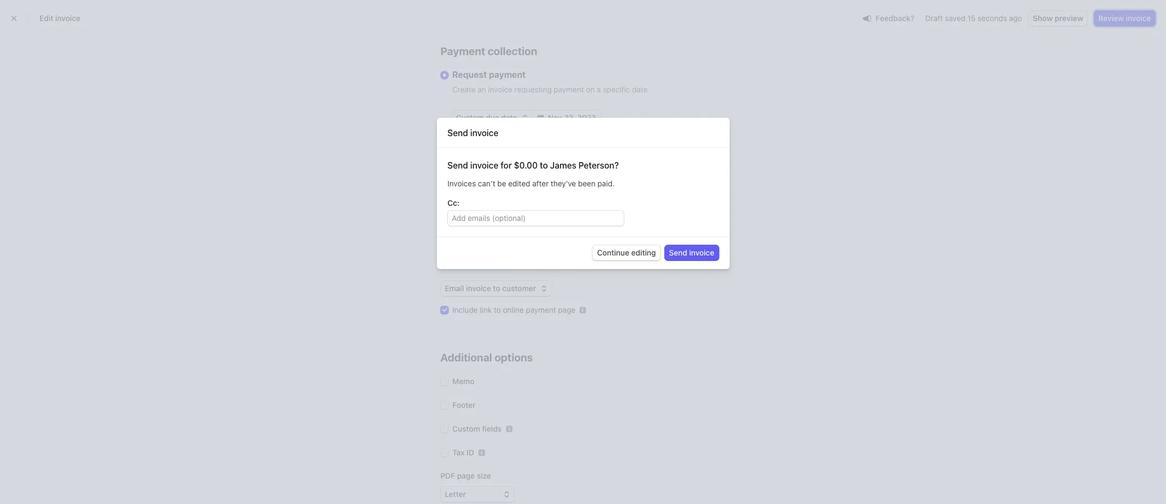 Task type: vqa. For each thing, say whether or not it's contained in the screenshot.
HELP image
no



Task type: describe. For each thing, give the bounding box(es) containing it.
edit
[[39, 14, 53, 23]]

toolbar containing ach credit transfer
[[452, 138, 569, 151]]

methods
[[515, 158, 547, 167]]

customer inside the autocharge customer automatically charge a payment method on file
[[503, 195, 543, 205]]

feedback?
[[876, 13, 915, 22]]

custom fields
[[452, 424, 502, 433]]

continue editing button
[[593, 245, 660, 260]]

invoices can't be edited after they've been paid.
[[448, 179, 615, 188]]

custom due date
[[456, 113, 517, 122]]

send invoice for $0.00 to james peterson?
[[448, 160, 619, 170]]

footer
[[452, 400, 476, 409]]

0 vertical spatial to
[[540, 160, 548, 170]]

memo
[[452, 377, 475, 386]]

saved
[[945, 14, 966, 23]]

invoice inside popup button
[[466, 284, 491, 293]]

for
[[501, 160, 512, 170]]

paid.
[[598, 179, 615, 188]]

method
[[566, 210, 593, 219]]

svg image for nov 22, 2023
[[537, 115, 544, 121]]

james
[[550, 160, 576, 170]]

they've
[[551, 179, 576, 188]]

customer inside popup button
[[502, 284, 536, 293]]

on for payment
[[586, 85, 595, 94]]

options
[[495, 351, 533, 364]]

seconds
[[978, 14, 1007, 23]]

id
[[467, 448, 474, 457]]

ach credit transfer
[[465, 140, 527, 149]]

0 vertical spatial page
[[558, 305, 576, 314]]

svg image for custom due date
[[522, 115, 528, 121]]

svg image for letter
[[503, 491, 510, 498]]

custom due date button
[[452, 110, 532, 125]]

0 vertical spatial send
[[448, 128, 468, 138]]

manage payment methods
[[452, 158, 547, 167]]

payment inside 'button'
[[482, 158, 513, 167]]

collection
[[488, 45, 537, 57]]

create
[[452, 85, 476, 94]]

to for customer
[[493, 284, 500, 293]]

remove ach credit transfer image
[[456, 142, 462, 148]]

editing
[[631, 248, 656, 257]]

include
[[452, 305, 478, 314]]

continue editing
[[597, 248, 656, 257]]

custom for custom due date
[[456, 113, 484, 122]]

been
[[578, 179, 596, 188]]

edit invoice
[[39, 14, 80, 23]]

automatically
[[452, 210, 500, 219]]

feedback? button
[[859, 11, 919, 26]]

show
[[1033, 14, 1053, 23]]

invoice inside button
[[1126, 14, 1151, 23]]

a inside the autocharge customer automatically charge a payment method on file
[[528, 210, 532, 219]]

due
[[486, 113, 499, 122]]

to for online
[[494, 305, 501, 314]]

remove card image
[[539, 142, 545, 148]]

can't
[[478, 179, 495, 188]]

peterson?
[[579, 160, 619, 170]]

continue
[[597, 248, 629, 257]]

send invoice button
[[665, 245, 719, 260]]

preview
[[1055, 14, 1084, 23]]

2023
[[577, 113, 596, 122]]

manage
[[452, 158, 480, 167]]

$0.00
[[514, 160, 538, 170]]



Task type: locate. For each thing, give the bounding box(es) containing it.
0 vertical spatial svg image
[[522, 115, 528, 121]]

0 vertical spatial customer
[[503, 195, 543, 205]]

invoice
[[55, 14, 80, 23], [1126, 14, 1151, 23], [488, 85, 513, 94], [470, 128, 499, 138], [470, 160, 499, 170], [689, 248, 714, 257], [466, 284, 491, 293]]

send up invoices
[[448, 160, 468, 170]]

cc:
[[448, 198, 460, 207]]

to right link on the left bottom of page
[[494, 305, 501, 314]]

show preview button
[[1029, 11, 1088, 26]]

include link to online payment page
[[452, 305, 576, 314]]

request
[[452, 70, 487, 79]]

1 vertical spatial a
[[528, 210, 532, 219]]

0 horizontal spatial svg image
[[503, 491, 510, 498]]

custom for custom fields
[[452, 424, 480, 433]]

requesting
[[515, 85, 552, 94]]

0 vertical spatial custom
[[456, 113, 484, 122]]

0 horizontal spatial send invoice
[[448, 128, 499, 138]]

tax
[[452, 448, 465, 457]]

0 vertical spatial on
[[586, 85, 595, 94]]

edited
[[508, 179, 530, 188]]

send right editing
[[669, 248, 687, 257]]

invoice inside button
[[689, 248, 714, 257]]

custom
[[456, 113, 484, 122], [452, 424, 480, 433]]

date right due
[[501, 113, 517, 122]]

1 vertical spatial date
[[501, 113, 517, 122]]

payment inside the autocharge customer automatically charge a payment method on file
[[534, 210, 564, 219]]

toolbar
[[452, 138, 569, 151]]

on left file
[[595, 210, 604, 219]]

page right 'online'
[[558, 305, 576, 314]]

nov 22, 2023
[[548, 113, 596, 122]]

an
[[478, 85, 486, 94]]

0 vertical spatial send invoice
[[448, 128, 499, 138]]

page
[[558, 305, 576, 314], [457, 471, 475, 480]]

ach
[[465, 140, 480, 149]]

on for customer
[[595, 210, 604, 219]]

letter
[[445, 489, 466, 499]]

email invoice to customer button
[[441, 281, 551, 296]]

on inside the autocharge customer automatically charge a payment method on file
[[595, 210, 604, 219]]

svg image inside nov 22, 2023 "button"
[[537, 115, 544, 121]]

online
[[503, 305, 524, 314]]

svg image inside custom due date popup button
[[522, 115, 528, 121]]

invoices
[[448, 179, 476, 188]]

payment
[[441, 45, 485, 57]]

draft
[[925, 14, 943, 23]]

draft saved 15 seconds ago
[[925, 14, 1022, 23]]

pdf page size
[[441, 471, 491, 480]]

payment left method
[[534, 210, 564, 219]]

None text field
[[452, 212, 619, 225]]

charge
[[502, 210, 526, 219]]

a left specific
[[597, 85, 601, 94]]

on left specific
[[586, 85, 595, 94]]

after
[[532, 179, 549, 188]]

0 vertical spatial date
[[632, 85, 648, 94]]

22,
[[564, 113, 576, 122]]

customer up include link to online payment page
[[502, 284, 536, 293]]

svg image
[[537, 115, 544, 121], [541, 285, 547, 292]]

1 vertical spatial customer
[[502, 284, 536, 293]]

customer down edited
[[503, 195, 543, 205]]

additional
[[441, 351, 492, 364]]

autocharge
[[452, 195, 501, 205]]

payment down collection
[[489, 70, 526, 79]]

card
[[549, 140, 564, 149]]

send
[[448, 128, 468, 138], [448, 160, 468, 170], [669, 248, 687, 257]]

file
[[606, 210, 616, 219]]

payment down ach credit transfer
[[482, 158, 513, 167]]

0 horizontal spatial date
[[501, 113, 517, 122]]

on
[[586, 85, 595, 94], [595, 210, 604, 219]]

delivery
[[441, 256, 482, 268]]

1 horizontal spatial send invoice
[[669, 248, 714, 257]]

1 vertical spatial send
[[448, 160, 468, 170]]

transfer
[[502, 140, 527, 149]]

request payment create an invoice requesting payment on a specific date
[[452, 70, 648, 94]]

payment collection
[[441, 45, 537, 57]]

tab list
[[1012, 73, 1166, 102]]

show preview
[[1033, 14, 1084, 23]]

review invoice button
[[1094, 11, 1156, 26]]

svg image right 'letter'
[[503, 491, 510, 498]]

pdf
[[441, 471, 455, 480]]

1 horizontal spatial page
[[558, 305, 576, 314]]

nov 22, 2023 button
[[533, 110, 601, 125]]

invoice inside request payment create an invoice requesting payment on a specific date
[[488, 85, 513, 94]]

custom left due
[[456, 113, 484, 122]]

review invoice
[[1099, 14, 1151, 23]]

to up include link to online payment page
[[493, 284, 500, 293]]

svg image inside "letter" popup button
[[503, 491, 510, 498]]

0 horizontal spatial a
[[528, 210, 532, 219]]

date inside request payment create an invoice requesting payment on a specific date
[[632, 85, 648, 94]]

2 vertical spatial to
[[494, 305, 501, 314]]

send invoice right editing
[[669, 248, 714, 257]]

0 vertical spatial svg image
[[537, 115, 544, 121]]

1 vertical spatial custom
[[452, 424, 480, 433]]

page left size on the bottom left of the page
[[457, 471, 475, 480]]

1 vertical spatial to
[[493, 284, 500, 293]]

send invoice inside the "send invoice" button
[[669, 248, 714, 257]]

svg image up include link to online payment page
[[541, 285, 547, 292]]

ago
[[1009, 14, 1022, 23]]

1 horizontal spatial svg image
[[522, 115, 528, 121]]

1 vertical spatial on
[[595, 210, 604, 219]]

send up remove ach credit transfer "icon"
[[448, 128, 468, 138]]

svg image left 'nov'
[[537, 115, 544, 121]]

payment right 'online'
[[526, 305, 556, 314]]

date
[[632, 85, 648, 94], [501, 113, 517, 122]]

a right charge
[[528, 210, 532, 219]]

0 vertical spatial a
[[597, 85, 601, 94]]

to right $0.00
[[540, 160, 548, 170]]

email
[[445, 284, 464, 293]]

send inside the "send invoice" button
[[669, 248, 687, 257]]

credit
[[481, 140, 500, 149]]

date right specific
[[632, 85, 648, 94]]

review
[[1099, 14, 1124, 23]]

fields
[[482, 424, 502, 433]]

payment
[[489, 70, 526, 79], [554, 85, 584, 94], [482, 158, 513, 167], [534, 210, 564, 219], [526, 305, 556, 314]]

manage payment methods button
[[452, 158, 547, 169]]

custom inside popup button
[[456, 113, 484, 122]]

15
[[968, 14, 976, 23]]

letter button
[[441, 487, 514, 502]]

svg image inside 'email invoice to customer' popup button
[[541, 285, 547, 292]]

nov
[[548, 113, 562, 122]]

on inside request payment create an invoice requesting payment on a specific date
[[586, 85, 595, 94]]

additional options
[[441, 351, 533, 364]]

date inside popup button
[[501, 113, 517, 122]]

specific
[[603, 85, 630, 94]]

email invoice to customer
[[445, 284, 536, 293]]

to inside 'email invoice to customer' popup button
[[493, 284, 500, 293]]

a inside request payment create an invoice requesting payment on a specific date
[[597, 85, 601, 94]]

1 vertical spatial svg image
[[503, 491, 510, 498]]

1 vertical spatial page
[[457, 471, 475, 480]]

payment up 22,
[[554, 85, 584, 94]]

customer
[[503, 195, 543, 205], [502, 284, 536, 293]]

svg image
[[522, 115, 528, 121], [503, 491, 510, 498]]

to
[[540, 160, 548, 170], [493, 284, 500, 293], [494, 305, 501, 314]]

2 vertical spatial send
[[669, 248, 687, 257]]

link
[[480, 305, 492, 314]]

custom down footer
[[452, 424, 480, 433]]

be
[[498, 179, 506, 188]]

send invoice
[[448, 128, 499, 138], [669, 248, 714, 257]]

autocharge customer automatically charge a payment method on file
[[452, 195, 616, 219]]

svg image up transfer
[[522, 115, 528, 121]]

1 vertical spatial svg image
[[541, 285, 547, 292]]

tax id
[[452, 448, 474, 457]]

1 horizontal spatial a
[[597, 85, 601, 94]]

svg image for email invoice to customer
[[541, 285, 547, 292]]

1 vertical spatial send invoice
[[669, 248, 714, 257]]

1 horizontal spatial date
[[632, 85, 648, 94]]

size
[[477, 471, 491, 480]]

0 horizontal spatial page
[[457, 471, 475, 480]]

a
[[597, 85, 601, 94], [528, 210, 532, 219]]

send invoice up ach
[[448, 128, 499, 138]]



